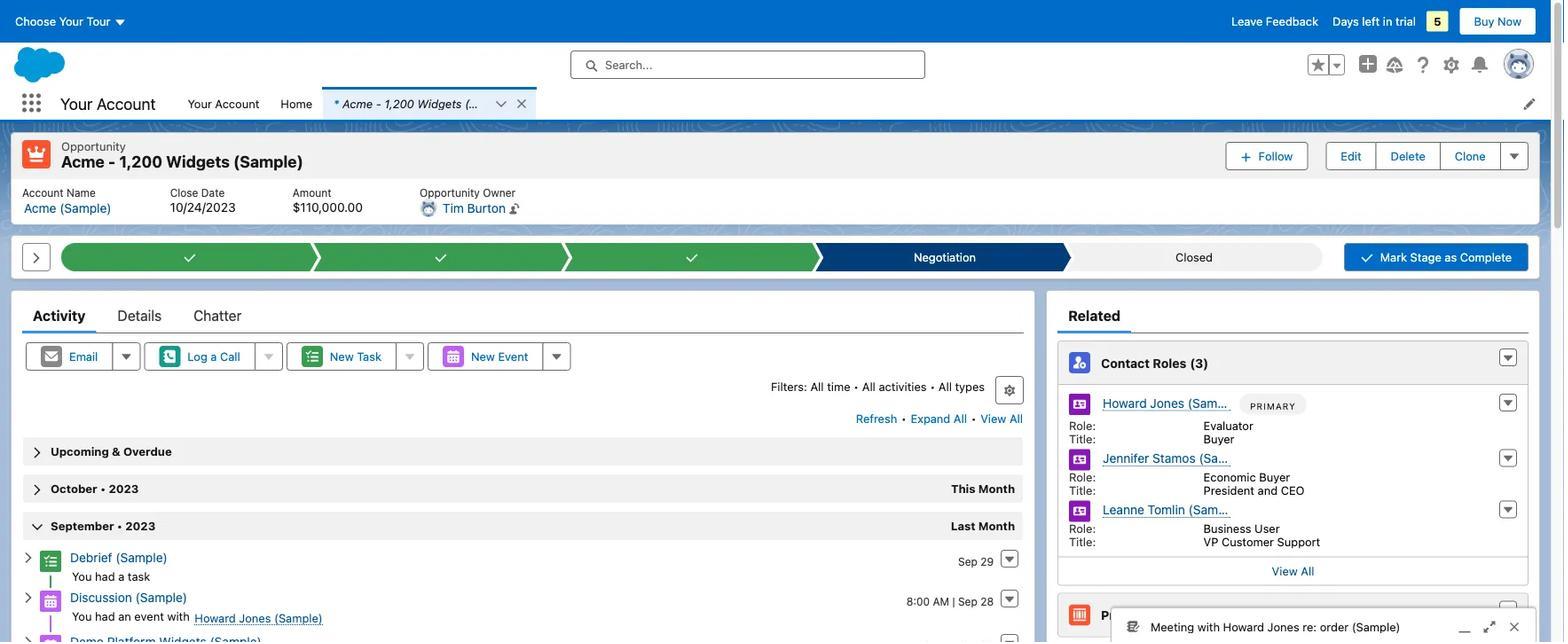Task type: vqa. For each thing, say whether or not it's contained in the screenshot.
Campaign Members campaign
no



Task type: describe. For each thing, give the bounding box(es) containing it.
leave feedback link
[[1232, 15, 1319, 28]]

leanne tomlin (sample) link
[[1103, 503, 1241, 518]]

month for last month
[[979, 520, 1015, 533]]

all inside contact roles "element"
[[1301, 565, 1315, 578]]

event
[[134, 610, 164, 623]]

howard jones (sample)
[[1103, 396, 1240, 410]]

business
[[1204, 522, 1252, 536]]

1 vertical spatial howard jones (sample) link
[[195, 611, 323, 626]]

delete button
[[1376, 142, 1441, 170]]

complete
[[1460, 251, 1512, 264]]

1,200 for acme - 1,200 widgets (sample) | opportunity
[[385, 97, 414, 110]]

new task
[[330, 350, 382, 363]]

user
[[1255, 522, 1280, 536]]

opportunity owner
[[420, 186, 516, 199]]

buy now button
[[1459, 7, 1537, 35]]

• right "time"
[[854, 380, 859, 393]]

• down types
[[971, 412, 977, 426]]

account name acme (sample)
[[22, 186, 111, 216]]

economic buyer
[[1204, 471, 1291, 484]]

close
[[170, 186, 198, 199]]

now
[[1498, 15, 1522, 28]]

chatter link
[[194, 298, 242, 334]]

2 event image from the top
[[40, 636, 61, 642]]

title: for jennifer
[[1069, 484, 1096, 497]]

refresh button
[[855, 405, 898, 433]]

0 horizontal spatial buyer
[[1204, 433, 1235, 446]]

meeting
[[1151, 620, 1195, 634]]

september
[[51, 520, 114, 533]]

&
[[112, 445, 120, 458]]

types
[[955, 380, 985, 393]]

1 sep from the top
[[958, 556, 978, 568]]

list for leave feedback link
[[177, 87, 1551, 120]]

name
[[67, 186, 96, 199]]

products element
[[1058, 593, 1529, 638]]

all left types
[[939, 380, 952, 393]]

your inside popup button
[[59, 15, 83, 28]]

filters: all time • all activities • all types
[[771, 380, 985, 393]]

log a call button
[[144, 343, 255, 371]]

vp
[[1204, 536, 1219, 549]]

0 horizontal spatial a
[[118, 570, 125, 583]]

debrief (sample)
[[70, 551, 168, 566]]

0 vertical spatial view all link
[[980, 405, 1024, 433]]

time
[[827, 380, 851, 393]]

view all
[[1272, 565, 1315, 578]]

upcoming & overdue
[[51, 445, 172, 458]]

stamos
[[1153, 451, 1196, 466]]

you for you had a task
[[72, 570, 92, 583]]

mark stage as complete button
[[1344, 243, 1529, 272]]

search... button
[[571, 51, 926, 79]]

contact image for jennifer stamos (sample)
[[1069, 449, 1091, 471]]

log
[[188, 350, 207, 363]]

1 event image from the top
[[40, 591, 61, 613]]

leave
[[1232, 15, 1263, 28]]

2023 for september  •  2023
[[125, 520, 156, 533]]

edit
[[1341, 149, 1362, 163]]

month for this month
[[979, 482, 1015, 496]]

(sample) inside account name acme (sample)
[[60, 201, 111, 216]]

meeting with howard jones re: order (sample)
[[1151, 620, 1401, 634]]

title: for leanne
[[1069, 536, 1096, 549]]

task
[[357, 350, 382, 363]]

- for acme - 1,200 widgets (sample)
[[108, 152, 116, 171]]

acme for acme - 1,200 widgets (sample) | opportunity
[[343, 97, 373, 110]]

your down choose your tour popup button
[[60, 94, 93, 113]]

refresh
[[856, 412, 897, 426]]

you for you had an event with howard jones (sample)
[[72, 610, 92, 623]]

(sample) inside list item
[[465, 97, 513, 110]]

feedback
[[1266, 15, 1319, 28]]

- for acme - 1,200 widgets (sample) | opportunity
[[376, 97, 381, 110]]

new for new event
[[471, 350, 495, 363]]

opportunity acme - 1,200 widgets (sample)
[[61, 139, 303, 171]]

2 horizontal spatial jones
[[1268, 620, 1300, 634]]

close date 10/24/2023
[[170, 186, 236, 215]]

date
[[201, 186, 225, 199]]

• right october
[[100, 482, 106, 496]]

president and ceo
[[1204, 484, 1305, 497]]

call
[[220, 350, 240, 363]]

1 horizontal spatial your account
[[188, 97, 259, 110]]

search...
[[605, 58, 653, 71]]

expand
[[911, 412, 951, 426]]

all left "time"
[[811, 380, 824, 393]]

owner
[[483, 186, 516, 199]]

path options list box
[[61, 243, 1323, 272]]

choose your tour button
[[14, 7, 127, 35]]

contact image for leanne tomlin (sample)
[[1069, 501, 1091, 522]]

october
[[51, 482, 97, 496]]

* acme - 1,200 widgets (sample) | opportunity
[[334, 97, 589, 110]]

you had a task
[[72, 570, 150, 583]]

5
[[1434, 15, 1442, 28]]

evaluator
[[1204, 419, 1254, 433]]

opportunity for owner
[[420, 186, 480, 199]]

negotiation link
[[824, 243, 1063, 272]]

choose your tour
[[15, 15, 110, 28]]

email
[[69, 350, 98, 363]]

choose
[[15, 15, 56, 28]]

had for a
[[95, 570, 115, 583]]

products (0)
[[1101, 608, 1179, 623]]

related
[[1069, 307, 1121, 324]]

last month
[[951, 520, 1015, 533]]

you had an event with howard jones (sample)
[[72, 610, 323, 625]]

tim
[[443, 201, 464, 216]]

this month
[[951, 482, 1015, 496]]

email button
[[26, 343, 113, 371]]

days left in trial
[[1333, 15, 1416, 28]]

tab list containing activity
[[22, 298, 1024, 334]]

text default image inside contact roles "element"
[[1502, 352, 1515, 365]]

september  •  2023
[[51, 520, 156, 533]]

buy now
[[1474, 15, 1522, 28]]

0 vertical spatial howard jones (sample) link
[[1103, 396, 1240, 411]]

your inside list
[[188, 97, 212, 110]]

as
[[1445, 251, 1457, 264]]

list item containing *
[[323, 87, 589, 120]]

opportunity image
[[22, 140, 51, 169]]

• left expand
[[902, 412, 907, 426]]

jennifer stamos (sample)
[[1103, 451, 1251, 466]]

buy
[[1474, 15, 1495, 28]]

contact roles element
[[1058, 341, 1529, 586]]

an
[[118, 610, 131, 623]]

business user
[[1204, 522, 1280, 536]]

expand all button
[[910, 405, 968, 433]]

tim burton link
[[443, 201, 506, 217]]

had for an
[[95, 610, 115, 623]]



Task type: locate. For each thing, give the bounding box(es) containing it.
1,200 inside list item
[[385, 97, 414, 110]]

account up opportunity acme - 1,200 widgets (sample)
[[97, 94, 156, 113]]

(sample) inside opportunity acme - 1,200 widgets (sample)
[[233, 152, 303, 171]]

2 vertical spatial role:
[[1069, 522, 1096, 536]]

28
[[981, 595, 994, 608]]

opportunity
[[524, 97, 589, 110], [61, 139, 126, 153], [420, 186, 480, 199]]

0 horizontal spatial howard
[[195, 611, 236, 625]]

0 horizontal spatial new
[[330, 350, 354, 363]]

sep left 28
[[958, 595, 978, 608]]

1 vertical spatial sep
[[958, 595, 978, 608]]

1 horizontal spatial new
[[471, 350, 495, 363]]

list containing 10/24/2023
[[12, 179, 1539, 225]]

contact image
[[1069, 394, 1091, 415], [1069, 449, 1091, 471], [1069, 501, 1091, 522]]

view down support at the bottom right of page
[[1272, 565, 1298, 578]]

view inside view all link
[[1272, 565, 1298, 578]]

clone button
[[1440, 142, 1501, 170]]

• up debrief (sample) link
[[117, 520, 122, 533]]

1 vertical spatial a
[[118, 570, 125, 583]]

new left event
[[471, 350, 495, 363]]

0 horizontal spatial 1,200
[[119, 152, 162, 171]]

1 horizontal spatial with
[[1198, 620, 1220, 634]]

title:
[[1069, 433, 1096, 446], [1069, 484, 1096, 497], [1069, 536, 1096, 549]]

1 horizontal spatial opportunity
[[420, 186, 480, 199]]

widgets for acme - 1,200 widgets (sample)
[[166, 152, 230, 171]]

(0)
[[1161, 608, 1179, 623]]

new left task
[[330, 350, 354, 363]]

refresh • expand all • view all
[[856, 412, 1023, 426]]

days
[[1333, 15, 1359, 28]]

2 horizontal spatial opportunity
[[524, 97, 589, 110]]

list item
[[323, 87, 589, 120]]

primary
[[1250, 401, 1296, 411]]

- inside opportunity acme - 1,200 widgets (sample)
[[108, 152, 116, 171]]

tim burton
[[443, 201, 506, 216]]

text default image
[[516, 98, 528, 110], [495, 98, 508, 111], [1502, 605, 1515, 617]]

1 month from the top
[[979, 482, 1015, 496]]

0 horizontal spatial view
[[981, 412, 1007, 426]]

order
[[1320, 620, 1349, 634]]

howard down the contact
[[1103, 396, 1147, 410]]

0 horizontal spatial -
[[108, 152, 116, 171]]

your account link
[[177, 87, 270, 120]]

with inside "you had an event with howard jones (sample)"
[[167, 610, 190, 623]]

1 horizontal spatial widgets
[[417, 97, 462, 110]]

had inside "you had an event with howard jones (sample)"
[[95, 610, 115, 623]]

3 role: from the top
[[1069, 522, 1096, 536]]

your account up opportunity acme - 1,200 widgets (sample)
[[188, 97, 259, 110]]

you down 'discussion' on the bottom of page
[[72, 610, 92, 623]]

0 horizontal spatial view all link
[[980, 405, 1024, 433]]

list for your account link
[[12, 179, 1539, 225]]

(3)
[[1190, 356, 1209, 370]]

1 vertical spatial -
[[108, 152, 116, 171]]

in
[[1383, 15, 1393, 28]]

2 vertical spatial contact image
[[1069, 501, 1091, 522]]

0 horizontal spatial your account
[[60, 94, 156, 113]]

task image
[[40, 551, 61, 573]]

1 horizontal spatial -
[[376, 97, 381, 110]]

opportunity inside list item
[[524, 97, 589, 110]]

0 vertical spatial contact image
[[1069, 394, 1091, 415]]

1 vertical spatial contact image
[[1069, 449, 1091, 471]]

widgets
[[417, 97, 462, 110], [166, 152, 230, 171]]

0 horizontal spatial acme
[[24, 201, 56, 216]]

task
[[128, 570, 150, 583]]

2 vertical spatial title:
[[1069, 536, 1096, 549]]

text default image inside products element
[[1502, 605, 1515, 617]]

new for new task
[[330, 350, 354, 363]]

0 vertical spatial widgets
[[417, 97, 462, 110]]

widgets inside list item
[[417, 97, 462, 110]]

text default image
[[1502, 352, 1515, 365], [22, 552, 35, 564], [22, 592, 35, 604], [22, 636, 35, 642]]

2 had from the top
[[95, 610, 115, 623]]

2023 down &
[[109, 482, 139, 496]]

1 new from the left
[[330, 350, 354, 363]]

mark stage as complete
[[1381, 251, 1512, 264]]

2 new from the left
[[471, 350, 495, 363]]

account
[[97, 94, 156, 113], [215, 97, 259, 110], [22, 186, 64, 199]]

29
[[981, 556, 994, 568]]

list containing your account
[[177, 87, 1551, 120]]

your account down "tour"
[[60, 94, 156, 113]]

month right this
[[979, 482, 1015, 496]]

your left "tour"
[[59, 15, 83, 28]]

ceo
[[1281, 484, 1305, 497]]

widgets for acme - 1,200 widgets (sample) | opportunity
[[417, 97, 462, 110]]

acme inside opportunity acme - 1,200 widgets (sample)
[[61, 152, 105, 171]]

2 sep from the top
[[958, 595, 978, 608]]

1 vertical spatial view all link
[[1059, 557, 1528, 585]]

1 vertical spatial opportunity
[[61, 139, 126, 153]]

1 vertical spatial title:
[[1069, 484, 1096, 497]]

|
[[517, 97, 521, 110], [953, 595, 955, 608]]

a right log
[[211, 350, 217, 363]]

0 vertical spatial month
[[979, 482, 1015, 496]]

widgets inside opportunity acme - 1,200 widgets (sample)
[[166, 152, 230, 171]]

0 vertical spatial acme
[[343, 97, 373, 110]]

1 horizontal spatial a
[[211, 350, 217, 363]]

amount $110,000.00
[[293, 186, 363, 215]]

0 vertical spatial role:
[[1069, 419, 1096, 433]]

1,200
[[385, 97, 414, 110], [119, 152, 162, 171]]

0 vertical spatial opportunity
[[524, 97, 589, 110]]

with right meeting at bottom right
[[1198, 620, 1220, 634]]

1 horizontal spatial view
[[1272, 565, 1298, 578]]

2 horizontal spatial howard
[[1223, 620, 1265, 634]]

10/24/2023
[[170, 200, 236, 215]]

0 vertical spatial view
[[981, 412, 1007, 426]]

1 vertical spatial had
[[95, 610, 115, 623]]

1 vertical spatial 1,200
[[119, 152, 162, 171]]

howard inside 'link'
[[1103, 396, 1147, 410]]

leanne tomlin (sample)
[[1103, 503, 1241, 517]]

1 vertical spatial role:
[[1069, 471, 1096, 484]]

acme up 'name'
[[61, 152, 105, 171]]

1 had from the top
[[95, 570, 115, 583]]

burton
[[467, 201, 506, 216]]

support
[[1278, 536, 1321, 549]]

1 horizontal spatial text default image
[[516, 98, 528, 110]]

2 horizontal spatial acme
[[343, 97, 373, 110]]

2 contact image from the top
[[1069, 449, 1091, 471]]

3 title: from the top
[[1069, 536, 1096, 549]]

discussion (sample) link
[[70, 591, 187, 606]]

you inside "you had an event with howard jones (sample)"
[[72, 610, 92, 623]]

event
[[498, 350, 528, 363]]

activity link
[[33, 298, 86, 334]]

related link
[[1069, 298, 1121, 334]]

left
[[1363, 15, 1380, 28]]

0 vertical spatial had
[[95, 570, 115, 583]]

(sample) inside 'link'
[[1199, 451, 1251, 466]]

1 you from the top
[[72, 570, 92, 583]]

1 horizontal spatial acme
[[61, 152, 105, 171]]

event image
[[40, 591, 61, 613], [40, 636, 61, 642]]

0 vertical spatial list
[[177, 87, 1551, 120]]

0 vertical spatial 2023
[[109, 482, 139, 496]]

leanne
[[1103, 503, 1145, 517]]

0 vertical spatial buyer
[[1204, 433, 1235, 446]]

1 role: from the top
[[1069, 419, 1096, 433]]

log a call
[[188, 350, 240, 363]]

jones
[[1150, 396, 1185, 410], [239, 611, 271, 625], [1268, 620, 1300, 634]]

discussion (sample)
[[70, 591, 187, 606]]

0 vertical spatial |
[[517, 97, 521, 110]]

howard left re:
[[1223, 620, 1265, 634]]

jones inside contact roles "element"
[[1150, 396, 1185, 410]]

1 vertical spatial list
[[12, 179, 1539, 225]]

filters:
[[771, 380, 807, 393]]

closed
[[1176, 251, 1213, 264]]

- right *
[[376, 97, 381, 110]]

list
[[177, 87, 1551, 120], [12, 179, 1539, 225]]

1 vertical spatial 2023
[[125, 520, 156, 533]]

0 vertical spatial title:
[[1069, 433, 1096, 446]]

0 horizontal spatial opportunity
[[61, 139, 126, 153]]

opportunity for acme
[[61, 139, 126, 153]]

0 horizontal spatial text default image
[[495, 98, 508, 111]]

upcoming & overdue button
[[23, 437, 1023, 466]]

opportunity inside opportunity acme - 1,200 widgets (sample)
[[61, 139, 126, 153]]

all right expand
[[954, 412, 967, 426]]

0 vertical spatial event image
[[40, 591, 61, 613]]

2 horizontal spatial account
[[215, 97, 259, 110]]

| inside list item
[[517, 97, 521, 110]]

1 vertical spatial acme
[[61, 152, 105, 171]]

0 horizontal spatial howard jones (sample) link
[[195, 611, 323, 626]]

0 horizontal spatial |
[[517, 97, 521, 110]]

october  •  2023
[[51, 482, 139, 496]]

1 vertical spatial event image
[[40, 636, 61, 642]]

1 vertical spatial month
[[979, 520, 1015, 533]]

$110,000.00
[[293, 200, 363, 215]]

activity
[[33, 307, 86, 324]]

1 vertical spatial buyer
[[1259, 471, 1291, 484]]

jones inside "you had an event with howard jones (sample)"
[[239, 611, 271, 625]]

(sample) inside "you had an event with howard jones (sample)"
[[274, 611, 323, 625]]

3 contact image from the top
[[1069, 501, 1091, 522]]

overdue
[[123, 445, 172, 458]]

2 vertical spatial acme
[[24, 201, 56, 216]]

0 vertical spatial 1,200
[[385, 97, 414, 110]]

view all link down support at the bottom right of page
[[1059, 557, 1528, 585]]

you down debrief
[[72, 570, 92, 583]]

acme for acme - 1,200 widgets (sample)
[[61, 152, 105, 171]]

0 horizontal spatial widgets
[[166, 152, 230, 171]]

0 vertical spatial you
[[72, 570, 92, 583]]

•
[[854, 380, 859, 393], [930, 380, 936, 393], [902, 412, 907, 426], [971, 412, 977, 426], [100, 482, 106, 496], [117, 520, 122, 533]]

role: for leanne
[[1069, 522, 1096, 536]]

2 you from the top
[[72, 610, 92, 623]]

had up 'discussion' on the bottom of page
[[95, 570, 115, 583]]

0 horizontal spatial jones
[[239, 611, 271, 625]]

1 horizontal spatial buyer
[[1259, 471, 1291, 484]]

clone
[[1455, 149, 1486, 163]]

all right "time"
[[862, 380, 876, 393]]

debrief (sample) link
[[70, 551, 168, 566]]

a inside button
[[211, 350, 217, 363]]

delete
[[1391, 149, 1426, 163]]

2023 up debrief (sample) link
[[125, 520, 156, 533]]

month right last
[[979, 520, 1015, 533]]

follow button
[[1226, 142, 1308, 170]]

1 vertical spatial you
[[72, 610, 92, 623]]

account inside your account link
[[215, 97, 259, 110]]

account inside account name acme (sample)
[[22, 186, 64, 199]]

2 title: from the top
[[1069, 484, 1096, 497]]

a left task
[[118, 570, 125, 583]]

with right event
[[167, 610, 190, 623]]

acme
[[343, 97, 373, 110], [61, 152, 105, 171], [24, 201, 56, 216]]

had down 'discussion' on the bottom of page
[[95, 610, 115, 623]]

jennifer
[[1103, 451, 1149, 466]]

1 vertical spatial widgets
[[166, 152, 230, 171]]

am
[[933, 595, 950, 608]]

2 vertical spatial opportunity
[[420, 186, 480, 199]]

view all link down types
[[980, 405, 1024, 433]]

tab list
[[22, 298, 1024, 334]]

acme down opportunity image
[[24, 201, 56, 216]]

view down types
[[981, 412, 1007, 426]]

acme inside account name acme (sample)
[[24, 201, 56, 216]]

8:00
[[907, 595, 930, 608]]

1 horizontal spatial |
[[953, 595, 955, 608]]

1 vertical spatial view
[[1272, 565, 1298, 578]]

new event button
[[428, 343, 543, 371]]

0 horizontal spatial with
[[167, 610, 190, 623]]

leave feedback
[[1232, 15, 1319, 28]]

edit button
[[1326, 142, 1377, 170]]

howard inside "you had an event with howard jones (sample)"
[[195, 611, 236, 625]]

amount
[[293, 186, 332, 199]]

acme inside list item
[[343, 97, 373, 110]]

howard right event
[[195, 611, 236, 625]]

your up opportunity acme - 1,200 widgets (sample)
[[188, 97, 212, 110]]

trial
[[1396, 15, 1416, 28]]

1 vertical spatial |
[[953, 595, 955, 608]]

you
[[72, 570, 92, 583], [72, 610, 92, 623]]

2 month from the top
[[979, 520, 1015, 533]]

sep 29
[[958, 556, 994, 568]]

0 horizontal spatial account
[[22, 186, 64, 199]]

account left home
[[215, 97, 259, 110]]

closed link
[[1075, 243, 1314, 272]]

this
[[951, 482, 976, 496]]

1,200 inside opportunity acme - 1,200 widgets (sample)
[[119, 152, 162, 171]]

role: for jennifer
[[1069, 471, 1096, 484]]

all right expand all button
[[1010, 412, 1023, 426]]

products
[[1101, 608, 1157, 623]]

contact image for howard jones (sample)
[[1069, 394, 1091, 415]]

roles
[[1153, 356, 1187, 370]]

1 horizontal spatial view all link
[[1059, 557, 1528, 585]]

1,200 for acme - 1,200 widgets (sample)
[[119, 152, 162, 171]]

(sample)
[[465, 97, 513, 110], [233, 152, 303, 171], [60, 201, 111, 216], [1188, 396, 1240, 410], [1199, 451, 1251, 466], [1189, 503, 1241, 517], [116, 551, 168, 566], [135, 591, 187, 606], [274, 611, 323, 625], [1352, 620, 1401, 634]]

1 title: from the top
[[1069, 433, 1096, 446]]

1 horizontal spatial howard jones (sample) link
[[1103, 396, 1240, 411]]

account up acme (sample) link on the top left
[[22, 186, 64, 199]]

0 vertical spatial a
[[211, 350, 217, 363]]

1 horizontal spatial 1,200
[[385, 97, 414, 110]]

• right activities in the bottom of the page
[[930, 380, 936, 393]]

follow
[[1259, 149, 1293, 163]]

2 horizontal spatial text default image
[[1502, 605, 1515, 617]]

1 contact image from the top
[[1069, 394, 1091, 415]]

0 vertical spatial sep
[[958, 556, 978, 568]]

1 horizontal spatial jones
[[1150, 396, 1185, 410]]

1 horizontal spatial account
[[97, 94, 156, 113]]

activities
[[879, 380, 927, 393]]

2 role: from the top
[[1069, 471, 1096, 484]]

sep left 29
[[958, 556, 978, 568]]

group
[[1308, 54, 1345, 75]]

all down support at the bottom right of page
[[1301, 565, 1315, 578]]

economic
[[1204, 471, 1256, 484]]

0 vertical spatial -
[[376, 97, 381, 110]]

2023 for october  •  2023
[[109, 482, 139, 496]]

acme right *
[[343, 97, 373, 110]]

new event
[[471, 350, 528, 363]]

jennifer stamos (sample) link
[[1103, 451, 1251, 467]]

- up account name acme (sample)
[[108, 152, 116, 171]]

contact
[[1101, 356, 1150, 370]]

1 horizontal spatial howard
[[1103, 396, 1147, 410]]



